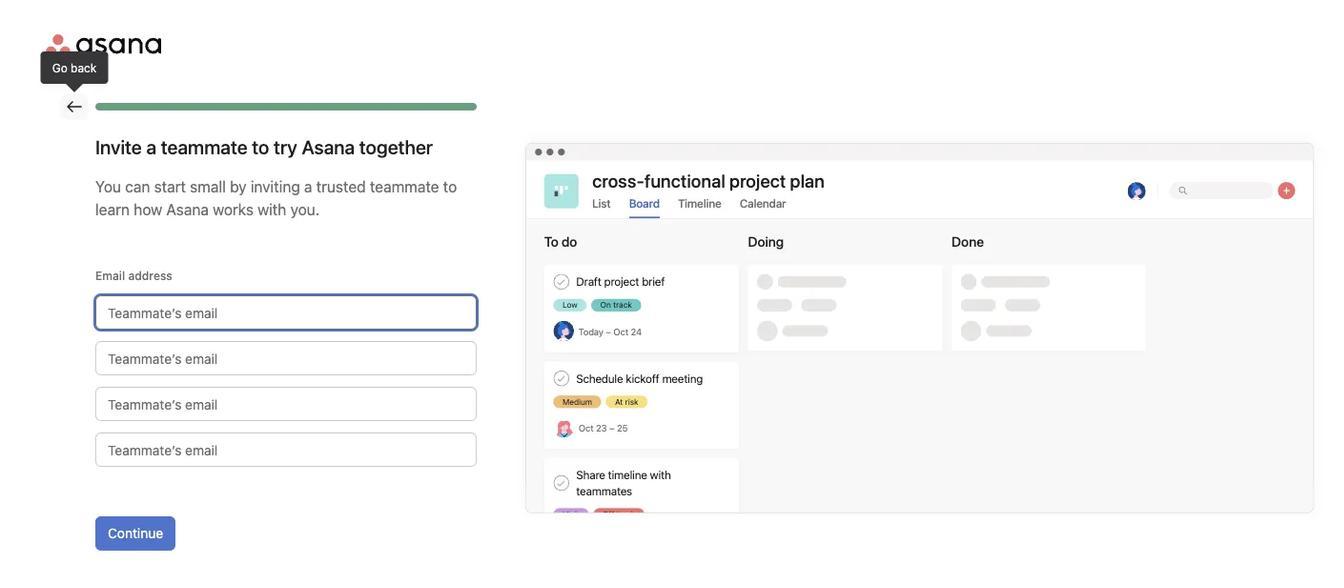 Task type: describe. For each thing, give the bounding box(es) containing it.
asana image
[[46, 34, 161, 57]]

low
[[563, 301, 577, 310]]

1 teammate's email text field from the top
[[95, 296, 477, 330]]

email address
[[95, 269, 172, 282]]

board
[[629, 196, 660, 210]]

draft
[[576, 275, 602, 289]]

3 teammate's email text field from the top
[[95, 433, 477, 467]]

0 vertical spatial a
[[146, 135, 156, 158]]

with inside share timeline with teammates
[[650, 469, 671, 482]]

to inside you can start small by inviting a trusted teammate to learn how asana works with you.
[[443, 178, 457, 196]]

track for project
[[613, 301, 632, 310]]

teammate inside you can start small by inviting a trusted teammate to learn how asana works with you.
[[370, 178, 439, 196]]

25
[[617, 423, 628, 434]]

on
[[600, 301, 611, 310]]

list
[[592, 196, 611, 210]]

track for timeline
[[617, 510, 635, 519]]

inviting
[[251, 178, 300, 196]]

by
[[230, 178, 247, 196]]

invite a teammate to try asana together
[[95, 135, 433, 158]]

Teammate's email text field
[[95, 341, 477, 376]]

1 horizontal spatial oct
[[613, 327, 629, 338]]

medium
[[563, 397, 592, 407]]

today – oct 24
[[579, 327, 642, 338]]

medium at risk
[[563, 397, 638, 407]]

cross-functional project plan
[[592, 170, 825, 192]]

invite
[[95, 135, 142, 158]]

oct 23 – 25
[[579, 423, 628, 434]]

meeting
[[662, 372, 703, 385]]

timeline
[[608, 469, 647, 482]]

share timeline with teammates
[[576, 469, 671, 498]]

2 teammate's email text field from the top
[[95, 387, 477, 421]]

brief
[[642, 275, 665, 289]]

go
[[52, 61, 67, 74]]

a inside you can start small by inviting a trusted teammate to learn how asana works with you.
[[304, 178, 312, 196]]

timeline
[[678, 196, 721, 210]]

doing
[[748, 234, 784, 250]]

project plan
[[729, 170, 825, 192]]

can
[[125, 178, 150, 196]]

off
[[603, 510, 614, 519]]

23
[[596, 423, 607, 434]]

you
[[95, 178, 121, 196]]

1 vertical spatial –
[[609, 423, 615, 434]]



Task type: locate. For each thing, give the bounding box(es) containing it.
draft project brief
[[576, 275, 665, 289]]

share
[[576, 469, 605, 482]]

to
[[252, 135, 269, 158], [443, 178, 457, 196]]

try
[[274, 135, 297, 158]]

a
[[146, 135, 156, 158], [304, 178, 312, 196]]

Teammate's email text field
[[95, 296, 477, 330], [95, 387, 477, 421], [95, 433, 477, 467]]

works
[[213, 201, 253, 219]]

done
[[952, 234, 984, 250]]

0 horizontal spatial teammate
[[161, 135, 247, 158]]

a right the invite
[[146, 135, 156, 158]]

1 vertical spatial to
[[443, 178, 457, 196]]

0 vertical spatial oct
[[613, 327, 629, 338]]

1 vertical spatial with
[[650, 469, 671, 482]]

1 vertical spatial teammate
[[370, 178, 439, 196]]

0 vertical spatial –
[[606, 327, 611, 338]]

email
[[95, 269, 125, 282]]

0 horizontal spatial to
[[252, 135, 269, 158]]

1 vertical spatial track
[[617, 510, 635, 519]]

1 horizontal spatial teammate
[[370, 178, 439, 196]]

cross-
[[592, 170, 644, 192]]

1 horizontal spatial a
[[304, 178, 312, 196]]

a up you.
[[304, 178, 312, 196]]

small
[[190, 178, 226, 196]]

0 horizontal spatial a
[[146, 135, 156, 158]]

high off track
[[563, 510, 635, 519]]

trusted
[[316, 178, 366, 196]]

asana
[[166, 201, 209, 219]]

0 vertical spatial to
[[252, 135, 269, 158]]

oct left 23 at the bottom of the page
[[579, 423, 594, 434]]

how
[[134, 201, 162, 219]]

kickoff
[[626, 372, 659, 385]]

0 vertical spatial track
[[613, 301, 632, 310]]

1 horizontal spatial with
[[650, 469, 671, 482]]

track right off
[[617, 510, 635, 519]]

at
[[615, 397, 623, 407]]

address
[[128, 269, 172, 282]]

schedule kickoff meeting
[[576, 372, 703, 385]]

– left the 25
[[609, 423, 615, 434]]

0 horizontal spatial oct
[[579, 423, 594, 434]]

boardmulticoloricon image
[[555, 185, 568, 198]]

continue
[[108, 526, 163, 542]]

–
[[606, 327, 611, 338], [609, 423, 615, 434]]

you can start small by inviting a trusted teammate to learn how asana works with you.
[[95, 178, 457, 219]]

you.
[[290, 201, 320, 219]]

back
[[71, 61, 97, 74]]

to do
[[544, 234, 577, 250]]

track right on
[[613, 301, 632, 310]]

low on track
[[563, 301, 632, 310]]

teammates
[[576, 485, 632, 498]]

teammate up small
[[161, 135, 247, 158]]

with
[[257, 201, 286, 219], [650, 469, 671, 482]]

go back image
[[67, 99, 82, 114]]

1 vertical spatial teammate's email text field
[[95, 387, 477, 421]]

1 vertical spatial oct
[[579, 423, 594, 434]]

teammate
[[161, 135, 247, 158], [370, 178, 439, 196]]

with down inviting
[[257, 201, 286, 219]]

today
[[579, 327, 603, 338]]

teammate down 'asana together'
[[370, 178, 439, 196]]

schedule
[[576, 372, 623, 385]]

1 vertical spatial a
[[304, 178, 312, 196]]

project
[[604, 275, 639, 289]]

– right today at the left bottom of the page
[[606, 327, 611, 338]]

calendar
[[740, 196, 786, 210]]

asana together
[[302, 135, 433, 158]]

oct left 24
[[613, 327, 629, 338]]

high
[[563, 510, 580, 519]]

continue button
[[95, 517, 176, 551]]

0 vertical spatial teammate
[[161, 135, 247, 158]]

0 vertical spatial teammate's email text field
[[95, 296, 477, 330]]

start
[[154, 178, 186, 196]]

with right timeline
[[650, 469, 671, 482]]

track
[[613, 301, 632, 310], [617, 510, 635, 519]]

risk
[[625, 397, 638, 407]]

2 vertical spatial teammate's email text field
[[95, 433, 477, 467]]

oct
[[613, 327, 629, 338], [579, 423, 594, 434]]

learn
[[95, 201, 130, 219]]

functional
[[644, 170, 725, 192]]

0 vertical spatial with
[[257, 201, 286, 219]]

with inside you can start small by inviting a trusted teammate to learn how asana works with you.
[[257, 201, 286, 219]]

24
[[631, 327, 642, 338]]

1 horizontal spatial to
[[443, 178, 457, 196]]

go back
[[52, 61, 97, 74]]

0 horizontal spatial with
[[257, 201, 286, 219]]



Task type: vqa. For each thing, say whether or not it's contained in the screenshot.
third Task name text field from the top
no



